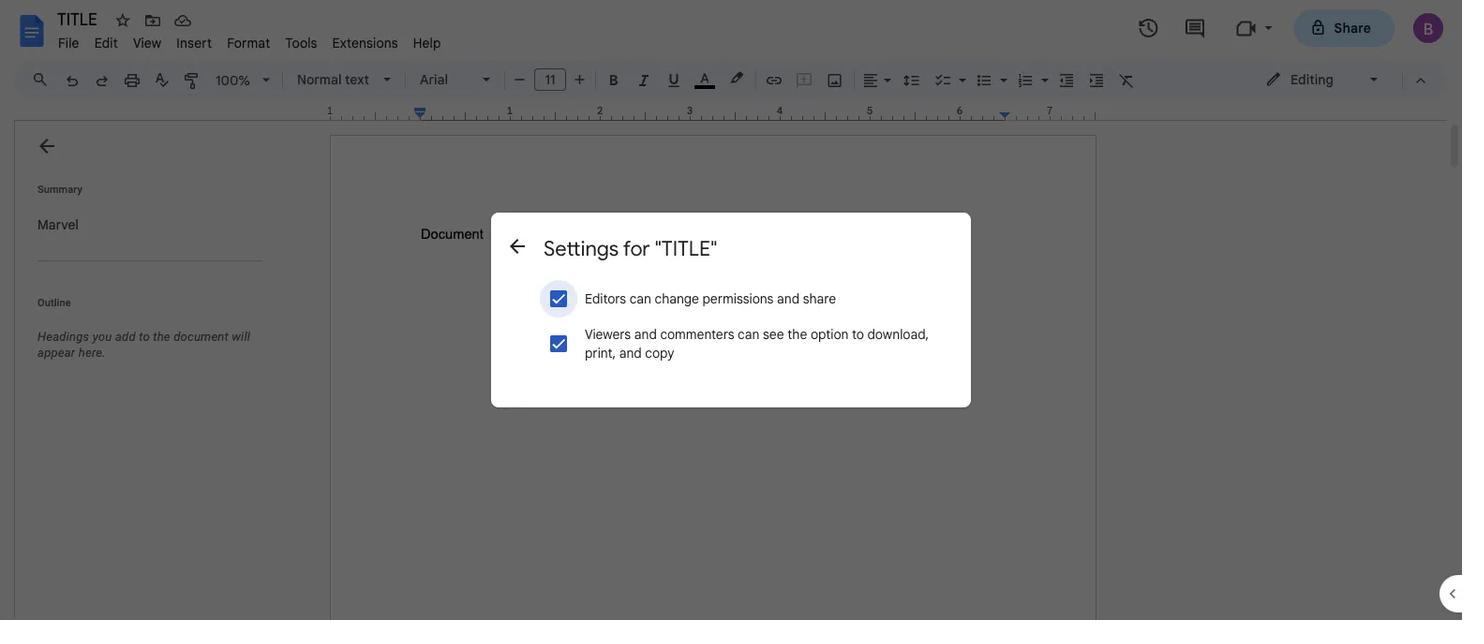 Task type: vqa. For each thing, say whether or not it's contained in the screenshot.
Main toolbar
yes



Task type: describe. For each thing, give the bounding box(es) containing it.
Rename text field
[[51, 7, 108, 30]]

left margin image
[[331, 106, 426, 120]]

Star checkbox
[[110, 7, 136, 34]]

share. private to only me. image
[[1310, 19, 1327, 36]]



Task type: locate. For each thing, give the bounding box(es) containing it.
main toolbar
[[55, 0, 1142, 234]]

menu bar banner
[[0, 0, 1462, 621]]

menu bar inside menu bar banner
[[51, 24, 449, 55]]

application
[[0, 0, 1462, 621]]

Menus field
[[23, 67, 65, 93]]

menu bar
[[51, 24, 449, 55]]

right margin image
[[1000, 106, 1095, 120]]



